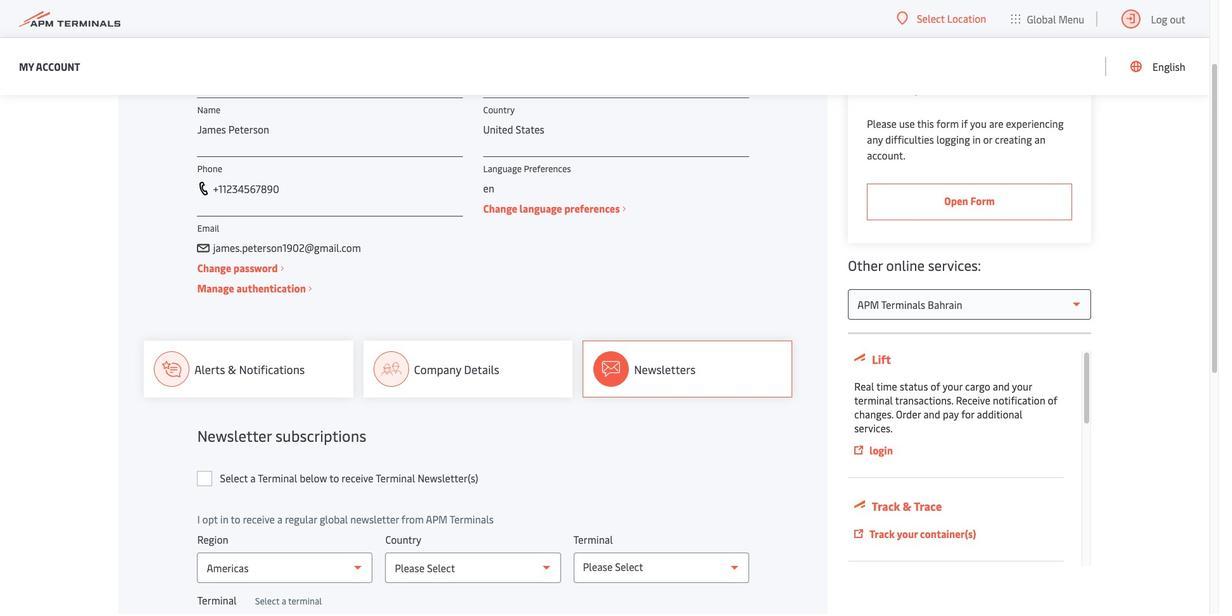 Task type: locate. For each thing, give the bounding box(es) containing it.
1 vertical spatial country
[[386, 533, 422, 547]]

your down track & trace
[[897, 527, 918, 541]]

you
[[971, 117, 987, 131]]

1 horizontal spatial in
[[973, 132, 981, 146]]

company
[[414, 362, 462, 377]]

0 horizontal spatial change
[[197, 261, 231, 275]]

experiencing
[[1007, 117, 1064, 131]]

please inside please use this form if you are experiencing any difficulties logging in or creating an account.
[[867, 117, 897, 131]]

receive
[[342, 471, 374, 485], [243, 513, 275, 527]]

0 horizontal spatial of
[[931, 380, 941, 394]]

1 vertical spatial change
[[197, 261, 231, 275]]

and right cargo
[[993, 380, 1010, 394]]

alerts & notifications
[[195, 362, 305, 377]]

tab list
[[144, 341, 803, 398]]

language
[[483, 163, 522, 175]]

0 vertical spatial terminal
[[855, 394, 893, 407]]

log
[[1152, 12, 1168, 26]]

0 horizontal spatial country
[[386, 533, 422, 547]]

from
[[402, 513, 424, 527]]

log out link
[[1122, 0, 1186, 37]]

of right 'status'
[[931, 380, 941, 394]]

0 vertical spatial change
[[483, 202, 518, 215]]

1 horizontal spatial country
[[483, 104, 515, 116]]

or
[[984, 132, 993, 146]]

change inside language preferences en change language preferences
[[483, 202, 518, 215]]

receive
[[956, 394, 991, 407]]

form
[[971, 194, 995, 208]]

country inside country united states
[[483, 104, 515, 116]]

country up united
[[483, 104, 515, 116]]

alerts & notifications button
[[144, 341, 353, 398]]

out
[[1171, 12, 1186, 26]]

to
[[330, 471, 339, 485], [231, 513, 241, 527]]

1 horizontal spatial terminal
[[855, 394, 893, 407]]

change
[[483, 202, 518, 215], [197, 261, 231, 275]]

manage authentication link
[[197, 281, 312, 297]]

trace
[[914, 499, 942, 515]]

in right opt at bottom
[[220, 513, 229, 527]]

apm
[[426, 513, 448, 527]]

1 horizontal spatial receive
[[342, 471, 374, 485]]

country
[[483, 104, 515, 116], [386, 533, 422, 547]]

subscriptions
[[276, 426, 367, 446]]

0 vertical spatial please
[[867, 117, 897, 131]]

terminal
[[258, 471, 297, 485], [376, 471, 415, 485], [574, 533, 613, 547], [197, 594, 237, 608]]

and left pay
[[924, 407, 941, 421]]

1 horizontal spatial to
[[330, 471, 339, 485]]

country down from
[[386, 533, 422, 547]]

name james peterson
[[197, 104, 269, 136]]

for
[[962, 407, 975, 421]]

1 vertical spatial track
[[870, 527, 895, 541]]

1 horizontal spatial &
[[903, 499, 912, 515]]

in left or
[[973, 132, 981, 146]]

& for trace
[[903, 499, 912, 515]]

receive left regular
[[243, 513, 275, 527]]

company details
[[414, 362, 500, 377]]

0 horizontal spatial and
[[924, 407, 941, 421]]

global menu button
[[1000, 0, 1098, 38]]

transactions.
[[896, 394, 954, 407]]

0 vertical spatial country
[[483, 104, 515, 116]]

my account
[[19, 59, 80, 73]]

this
[[918, 117, 935, 131]]

track for track your container(s)
[[870, 527, 895, 541]]

newsletters button
[[583, 341, 793, 398]]

and
[[993, 380, 1010, 394], [924, 407, 941, 421]]

0 horizontal spatial terminal
[[288, 596, 322, 608]]

select a terminal
[[255, 596, 322, 608]]

0 horizontal spatial please
[[583, 560, 613, 574]]

notifications
[[239, 362, 305, 377]]

account
[[36, 59, 80, 73]]

services:
[[929, 256, 982, 275]]

select for select location
[[917, 11, 945, 25]]

1 vertical spatial please
[[583, 560, 613, 574]]

log out
[[1152, 12, 1186, 26]]

container(s)
[[921, 527, 977, 541]]

login link
[[855, 443, 1058, 459]]

status
[[900, 380, 929, 394]]

1 horizontal spatial your
[[943, 380, 963, 394]]

0 vertical spatial &
[[228, 362, 236, 377]]

0 horizontal spatial to
[[231, 513, 241, 527]]

select a terminal below to receive terminal newsletter(s)
[[220, 471, 479, 485]]

an
[[1035, 132, 1046, 146]]

details
[[464, 362, 500, 377]]

select for select a terminal
[[255, 596, 280, 608]]

receive up "i opt in to receive a regular global newsletter from apm terminals"
[[342, 471, 374, 485]]

1 horizontal spatial change
[[483, 202, 518, 215]]

change down en
[[483, 202, 518, 215]]

1 vertical spatial to
[[231, 513, 241, 527]]

1 vertical spatial receive
[[243, 513, 275, 527]]

0 horizontal spatial receive
[[243, 513, 275, 527]]

newsletter subscriptions
[[197, 426, 367, 446]]

+11234567890
[[213, 182, 279, 195]]

select
[[917, 11, 945, 25], [220, 471, 248, 485], [615, 560, 644, 574], [255, 596, 280, 608]]

0 horizontal spatial your
[[897, 527, 918, 541]]

1 vertical spatial &
[[903, 499, 912, 515]]

change inside change password manage authentication
[[197, 261, 231, 275]]

to right opt at bottom
[[231, 513, 241, 527]]

0 vertical spatial receive
[[342, 471, 374, 485]]

&
[[228, 362, 236, 377], [903, 499, 912, 515]]

2 vertical spatial a
[[282, 596, 286, 608]]

phone
[[197, 163, 222, 175]]

1 vertical spatial terminal
[[288, 596, 322, 608]]

& right 'alerts'
[[228, 362, 236, 377]]

0 horizontal spatial in
[[220, 513, 229, 527]]

in
[[973, 132, 981, 146], [220, 513, 229, 527]]

terminal
[[855, 394, 893, 407], [288, 596, 322, 608]]

& for notifications
[[228, 362, 236, 377]]

& left trace
[[903, 499, 912, 515]]

0 vertical spatial track
[[872, 499, 901, 515]]

1 horizontal spatial please
[[867, 117, 897, 131]]

track for track & trace
[[872, 499, 901, 515]]

change up manage
[[197, 261, 231, 275]]

global
[[1027, 12, 1057, 26]]

to right below
[[330, 471, 339, 485]]

peterson
[[229, 122, 269, 136]]

0 horizontal spatial &
[[228, 362, 236, 377]]

are
[[990, 117, 1004, 131]]

0 vertical spatial in
[[973, 132, 981, 146]]

of right the notification
[[1048, 394, 1058, 407]]

opt
[[203, 513, 218, 527]]

1 vertical spatial a
[[277, 513, 283, 527]]

other
[[848, 256, 883, 275]]

your up the additional
[[1013, 380, 1033, 394]]

online
[[887, 256, 925, 275]]

en
[[483, 181, 495, 195]]

real
[[855, 380, 875, 394]]

any
[[867, 132, 883, 146]]

track down track & trace
[[870, 527, 895, 541]]

alerts
[[195, 362, 225, 377]]

please
[[867, 117, 897, 131], [583, 560, 613, 574]]

track left trace
[[872, 499, 901, 515]]

states
[[516, 122, 545, 136]]

your left cargo
[[943, 380, 963, 394]]

united
[[483, 122, 513, 136]]

country united states
[[483, 104, 545, 136]]

form
[[937, 117, 960, 131]]

& inside button
[[228, 362, 236, 377]]

0 vertical spatial to
[[330, 471, 339, 485]]

1 vertical spatial and
[[924, 407, 941, 421]]

other online services:
[[848, 256, 982, 275]]

0 vertical spatial a
[[250, 471, 256, 485]]

0 vertical spatial and
[[993, 380, 1010, 394]]



Task type: vqa. For each thing, say whether or not it's contained in the screenshot.
My Dashboard
no



Task type: describe. For each thing, give the bounding box(es) containing it.
please for please select
[[583, 560, 613, 574]]

password
[[234, 261, 278, 275]]

terminal down region
[[197, 594, 237, 608]]

terminal up from
[[376, 471, 415, 485]]

region
[[197, 533, 228, 547]]

change password link
[[197, 260, 284, 276]]

1 horizontal spatial and
[[993, 380, 1010, 394]]

a for terminal
[[250, 471, 256, 485]]

please for please use this form if you are experiencing any difficulties logging in or creating an account.
[[867, 117, 897, 131]]

james.peterson1902@gmail.com
[[213, 241, 361, 255]]

in inside please use this form if you are experiencing any difficulties logging in or creating an account.
[[973, 132, 981, 146]]

terminals
[[450, 513, 494, 527]]

newsletter
[[351, 513, 399, 527]]

language preferences en change language preferences
[[483, 163, 620, 215]]

authentication
[[237, 281, 306, 295]]

global menu
[[1027, 12, 1085, 26]]

location
[[948, 11, 987, 25]]

logging
[[937, 132, 971, 146]]

2 horizontal spatial your
[[1013, 380, 1033, 394]]

tab list containing alerts & notifications
[[144, 341, 803, 398]]

i opt in to receive a regular global newsletter from apm terminals
[[197, 513, 494, 527]]

please use this form if you are experiencing any difficulties logging in or creating an account.
[[867, 117, 1064, 162]]

james
[[197, 122, 226, 136]]

services.
[[855, 421, 893, 435]]

country for country
[[386, 533, 422, 547]]

difficulties
[[886, 132, 934, 146]]

email
[[197, 222, 219, 234]]

regular
[[285, 513, 317, 527]]

country for country united states
[[483, 104, 515, 116]]

open
[[945, 194, 969, 208]]

terminal left below
[[258, 471, 297, 485]]

newsletter
[[197, 426, 272, 446]]

preferences
[[524, 163, 571, 175]]

if
[[962, 117, 968, 131]]

time
[[877, 380, 898, 394]]

order
[[897, 407, 922, 421]]

below
[[300, 471, 327, 485]]

terminal up please select
[[574, 533, 613, 547]]

track & trace
[[870, 499, 942, 515]]

your inside track your container(s) link
[[897, 527, 918, 541]]

notification
[[993, 394, 1046, 407]]

changes.
[[855, 407, 894, 421]]

english button
[[1131, 38, 1186, 95]]

1 vertical spatial in
[[220, 513, 229, 527]]

Select a Terminal below to receive Terminal Newsletter(s) checkbox
[[197, 471, 213, 487]]

1 horizontal spatial of
[[1048, 394, 1058, 407]]

my
[[19, 59, 34, 73]]

my account link
[[19, 59, 80, 74]]

open form link
[[867, 184, 1073, 221]]

select location button
[[897, 11, 987, 25]]

company details button
[[363, 341, 573, 398]]

login
[[870, 444, 893, 458]]

terminal inside real time status of your cargo and your terminal transactions. receive notification of changes. order and pay for additional services.
[[855, 394, 893, 407]]

use
[[900, 117, 915, 131]]

cargo
[[966, 380, 991, 394]]

track your container(s)
[[870, 527, 977, 541]]

additional
[[977, 407, 1023, 421]]

english
[[1153, 60, 1186, 74]]

creating
[[996, 132, 1033, 146]]

newsletter(s)
[[418, 471, 479, 485]]

real time status of your cargo and your terminal transactions. receive notification of changes. order and pay for additional services.
[[855, 380, 1058, 435]]

newsletters
[[634, 362, 696, 377]]

change password manage authentication
[[197, 261, 306, 295]]

pay
[[943, 407, 959, 421]]

menu
[[1059, 12, 1085, 26]]

preferences
[[565, 202, 620, 215]]

track your container(s) link
[[855, 527, 1058, 542]]

language
[[520, 202, 562, 215]]

i
[[197, 513, 200, 527]]

name
[[197, 104, 221, 116]]

select for select a terminal below to receive terminal newsletter(s)
[[220, 471, 248, 485]]

select location
[[917, 11, 987, 25]]

contact/feedback
[[867, 79, 982, 98]]

a for terminal
[[282, 596, 286, 608]]

lift
[[870, 352, 892, 368]]



